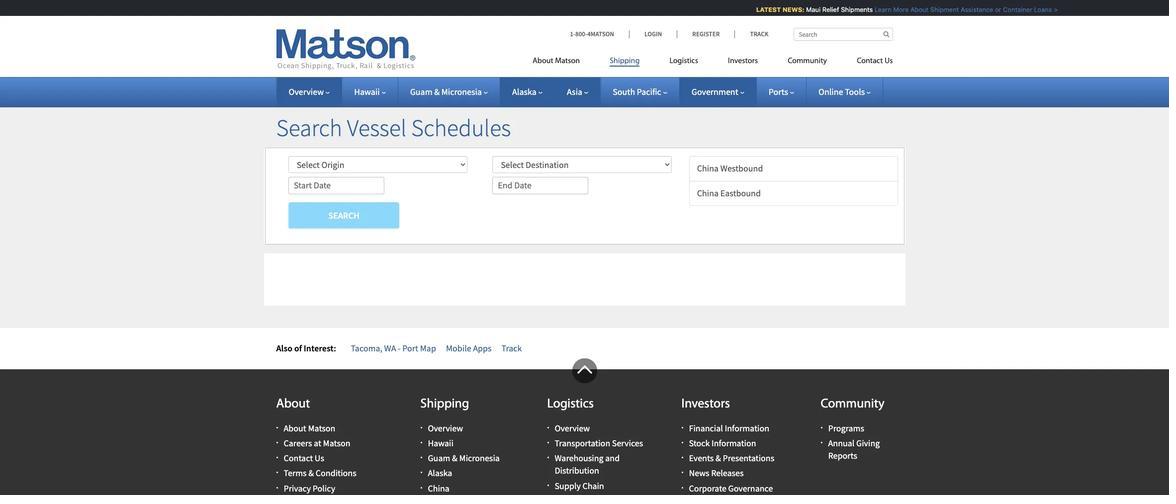 Task type: locate. For each thing, give the bounding box(es) containing it.
matson up at
[[308, 423, 336, 434]]

track link
[[735, 30, 769, 38], [502, 343, 522, 354]]

overview inside the overview hawaii guam & micronesia alaska china
[[428, 423, 463, 434]]

1 horizontal spatial overview link
[[428, 423, 463, 434]]

investors up the financial
[[682, 398, 730, 411]]

1 vertical spatial matson
[[308, 423, 336, 434]]

1 horizontal spatial alaska link
[[513, 86, 543, 98]]

alaska link for china link
[[428, 468, 452, 479]]

None search field
[[794, 28, 893, 41]]

guam & micronesia
[[410, 86, 482, 98]]

1 vertical spatial micronesia
[[460, 453, 500, 464]]

about matson link down the 1-
[[533, 52, 595, 73]]

warehousing and distribution link
[[555, 453, 620, 477]]

community link
[[773, 52, 842, 73]]

search vessel schedules
[[276, 113, 511, 143]]

contact us link
[[842, 52, 893, 73], [284, 453, 324, 464]]

online tools
[[819, 86, 865, 98]]

search image
[[884, 31, 890, 37]]

1 horizontal spatial track
[[751, 30, 769, 38]]

guam up china link
[[428, 453, 450, 464]]

overview inside overview transportation services warehousing and distribution supply chain
[[555, 423, 590, 434]]

1 vertical spatial alaska link
[[428, 468, 452, 479]]

us
[[885, 57, 893, 65], [315, 453, 324, 464]]

1 vertical spatial guam & micronesia link
[[428, 453, 500, 464]]

about inside top menu navigation
[[533, 57, 554, 65]]

0 horizontal spatial about matson link
[[284, 423, 336, 434]]

0 vertical spatial alaska link
[[513, 86, 543, 98]]

search
[[276, 113, 342, 143], [329, 210, 360, 221]]

logistics inside footer
[[548, 398, 594, 411]]

events
[[689, 453, 714, 464]]

&
[[434, 86, 440, 98], [452, 453, 458, 464], [716, 453, 721, 464], [309, 468, 314, 479]]

privacy
[[284, 483, 311, 494]]

hawaii link up the vessel
[[354, 86, 386, 98]]

2 vertical spatial china
[[428, 483, 450, 494]]

0 horizontal spatial alaska
[[428, 468, 452, 479]]

1 vertical spatial guam
[[428, 453, 450, 464]]

1 horizontal spatial shipping
[[610, 57, 640, 65]]

news:
[[778, 5, 800, 13]]

matson for about matson careers at matson contact us terms & conditions privacy policy
[[308, 423, 336, 434]]

1 vertical spatial us
[[315, 453, 324, 464]]

>
[[1050, 5, 1054, 13]]

1 vertical spatial contact us link
[[284, 453, 324, 464]]

0 vertical spatial guam & micronesia link
[[410, 86, 488, 98]]

hawaii link inside footer
[[428, 438, 454, 449]]

1 horizontal spatial about matson link
[[533, 52, 595, 73]]

hawaii up the vessel
[[354, 86, 380, 98]]

overview link for shipping
[[428, 423, 463, 434]]

shipping
[[610, 57, 640, 65], [421, 398, 469, 411]]

2 horizontal spatial overview link
[[555, 423, 590, 434]]

0 vertical spatial hawaii link
[[354, 86, 386, 98]]

guam up search vessel schedules
[[410, 86, 433, 98]]

online
[[819, 86, 844, 98]]

china link
[[428, 483, 450, 494]]

track link right apps
[[502, 343, 522, 354]]

china
[[697, 163, 719, 174], [697, 187, 719, 199], [428, 483, 450, 494]]

about matson careers at matson contact us terms & conditions privacy policy
[[284, 423, 357, 494]]

0 horizontal spatial hawaii link
[[354, 86, 386, 98]]

overview for overview
[[289, 86, 324, 98]]

pacific
[[637, 86, 662, 98]]

0 vertical spatial contact
[[857, 57, 883, 65]]

1 horizontal spatial logistics
[[670, 57, 699, 65]]

information up stock information link
[[725, 423, 770, 434]]

about for about matson
[[533, 57, 554, 65]]

relief
[[818, 5, 835, 13]]

1 horizontal spatial track link
[[735, 30, 769, 38]]

1-
[[570, 30, 576, 38]]

conditions
[[316, 468, 357, 479]]

register
[[693, 30, 720, 38]]

alaska down about matson
[[513, 86, 537, 98]]

events & presentations link
[[689, 453, 775, 464]]

matson inside top menu navigation
[[555, 57, 580, 65]]

hawaii link up china link
[[428, 438, 454, 449]]

logistics
[[670, 57, 699, 65], [548, 398, 594, 411]]

supply chain link
[[555, 480, 604, 492]]

corporate
[[689, 483, 727, 494]]

hawaii
[[354, 86, 380, 98], [428, 438, 454, 449]]

about matson link inside footer
[[284, 423, 336, 434]]

0 vertical spatial search
[[276, 113, 342, 143]]

search for search vessel schedules
[[276, 113, 342, 143]]

about for about
[[276, 398, 310, 411]]

guam & micronesia link for china link alaska link
[[428, 453, 500, 464]]

alaska up china link
[[428, 468, 452, 479]]

0 vertical spatial guam
[[410, 86, 433, 98]]

1 vertical spatial track link
[[502, 343, 522, 354]]

& inside the overview hawaii guam & micronesia alaska china
[[452, 453, 458, 464]]

or
[[991, 5, 997, 13]]

login link
[[629, 30, 677, 38]]

1 vertical spatial shipping
[[421, 398, 469, 411]]

map
[[420, 343, 436, 354]]

0 horizontal spatial overview
[[289, 86, 324, 98]]

programs link
[[829, 423, 865, 434]]

track for top track 'link'
[[751, 30, 769, 38]]

information up 'events & presentations' link
[[712, 438, 757, 449]]

0 vertical spatial logistics
[[670, 57, 699, 65]]

matson right at
[[323, 438, 351, 449]]

investors up government link
[[728, 57, 758, 65]]

logistics down 'register' link
[[670, 57, 699, 65]]

hawaii up china link
[[428, 438, 454, 449]]

0 vertical spatial about matson link
[[533, 52, 595, 73]]

information
[[725, 423, 770, 434], [712, 438, 757, 449]]

about inside about matson careers at matson contact us terms & conditions privacy policy
[[284, 423, 306, 434]]

0 horizontal spatial overview link
[[289, 86, 330, 98]]

contact inside about matson careers at matson contact us terms & conditions privacy policy
[[284, 453, 313, 464]]

guam & micronesia link up china link
[[428, 453, 500, 464]]

1 vertical spatial logistics
[[548, 398, 594, 411]]

1 vertical spatial search
[[329, 210, 360, 221]]

2 horizontal spatial overview
[[555, 423, 590, 434]]

1 vertical spatial community
[[821, 398, 885, 411]]

1 vertical spatial information
[[712, 438, 757, 449]]

1 horizontal spatial hawaii link
[[428, 438, 454, 449]]

transportation
[[555, 438, 611, 449]]

0 horizontal spatial alaska link
[[428, 468, 452, 479]]

& inside financial information stock information events & presentations news releases corporate governance
[[716, 453, 721, 464]]

overview hawaii guam & micronesia alaska china
[[428, 423, 500, 494]]

1 horizontal spatial us
[[885, 57, 893, 65]]

0 vertical spatial china
[[697, 163, 719, 174]]

track for track 'link' to the left
[[502, 343, 522, 354]]

investors link
[[714, 52, 773, 73]]

track right apps
[[502, 343, 522, 354]]

about
[[906, 5, 924, 13], [533, 57, 554, 65], [276, 398, 310, 411], [284, 423, 306, 434]]

more
[[889, 5, 904, 13]]

backtop image
[[572, 359, 597, 383]]

logistics inside top menu navigation
[[670, 57, 699, 65]]

0 vertical spatial contact us link
[[842, 52, 893, 73]]

search inside button
[[329, 210, 360, 221]]

1 horizontal spatial contact
[[857, 57, 883, 65]]

Start date text field
[[288, 177, 384, 194]]

track
[[751, 30, 769, 38], [502, 343, 522, 354]]

0 vertical spatial community
[[788, 57, 828, 65]]

logistics down backtop image on the bottom of the page
[[548, 398, 594, 411]]

about matson
[[533, 57, 580, 65]]

0 horizontal spatial contact
[[284, 453, 313, 464]]

chain
[[583, 480, 604, 492]]

us inside top menu navigation
[[885, 57, 893, 65]]

contact up tools
[[857, 57, 883, 65]]

0 vertical spatial matson
[[555, 57, 580, 65]]

search for search
[[329, 210, 360, 221]]

1 vertical spatial alaska
[[428, 468, 452, 479]]

us down search image
[[885, 57, 893, 65]]

stock
[[689, 438, 710, 449]]

1-800-4matson link
[[570, 30, 629, 38]]

hawaii link for asia link's alaska link guam & micronesia link
[[354, 86, 386, 98]]

overview
[[289, 86, 324, 98], [428, 423, 463, 434], [555, 423, 590, 434]]

alaska link down about matson
[[513, 86, 543, 98]]

overview for overview transportation services warehousing and distribution supply chain
[[555, 423, 590, 434]]

hawaii inside the overview hawaii guam & micronesia alaska china
[[428, 438, 454, 449]]

guam
[[410, 86, 433, 98], [428, 453, 450, 464]]

investors
[[728, 57, 758, 65], [682, 398, 730, 411]]

guam & micronesia link
[[410, 86, 488, 98], [428, 453, 500, 464]]

1 vertical spatial contact
[[284, 453, 313, 464]]

tacoma,
[[351, 343, 383, 354]]

about matson link up careers at matson link
[[284, 423, 336, 434]]

financial information link
[[689, 423, 770, 434]]

1 horizontal spatial hawaii
[[428, 438, 454, 449]]

mobile
[[446, 343, 472, 354]]

0 horizontal spatial logistics
[[548, 398, 594, 411]]

privacy policy link
[[284, 483, 335, 494]]

track link down latest
[[735, 30, 769, 38]]

alaska
[[513, 86, 537, 98], [428, 468, 452, 479]]

0 vertical spatial investors
[[728, 57, 758, 65]]

0 horizontal spatial us
[[315, 453, 324, 464]]

0 vertical spatial us
[[885, 57, 893, 65]]

1 vertical spatial china
[[697, 187, 719, 199]]

contact us link up tools
[[842, 52, 893, 73]]

reports
[[829, 450, 858, 462]]

1 horizontal spatial alaska
[[513, 86, 537, 98]]

tacoma, wa - port map
[[351, 343, 436, 354]]

micronesia
[[442, 86, 482, 98], [460, 453, 500, 464]]

distribution
[[555, 465, 599, 477]]

1 vertical spatial hawaii
[[428, 438, 454, 449]]

800-
[[576, 30, 588, 38]]

1 vertical spatial hawaii link
[[428, 438, 454, 449]]

us up terms & conditions link
[[315, 453, 324, 464]]

services
[[612, 438, 643, 449]]

blue matson logo with ocean, shipping, truck, rail and logistics written beneath it. image
[[276, 29, 416, 70]]

alaska link for asia link
[[513, 86, 543, 98]]

0 vertical spatial hawaii
[[354, 86, 380, 98]]

learn
[[870, 5, 887, 13]]

micronesia inside the overview hawaii guam & micronesia alaska china
[[460, 453, 500, 464]]

contact us link down careers
[[284, 453, 324, 464]]

also
[[276, 343, 293, 354]]

hawaii link
[[354, 86, 386, 98], [428, 438, 454, 449]]

contact down careers
[[284, 453, 313, 464]]

contact
[[857, 57, 883, 65], [284, 453, 313, 464]]

community up online
[[788, 57, 828, 65]]

track down latest
[[751, 30, 769, 38]]

0 vertical spatial shipping
[[610, 57, 640, 65]]

community up programs link
[[821, 398, 885, 411]]

search button
[[288, 202, 400, 229]]

wa
[[384, 343, 396, 354]]

1 vertical spatial track
[[502, 343, 522, 354]]

0 horizontal spatial track
[[502, 343, 522, 354]]

0 vertical spatial track
[[751, 30, 769, 38]]

guam & micronesia link up schedules
[[410, 86, 488, 98]]

1 vertical spatial about matson link
[[284, 423, 336, 434]]

End date text field
[[493, 177, 589, 194]]

programs
[[829, 423, 865, 434]]

matson down the 1-
[[555, 57, 580, 65]]

government
[[692, 86, 739, 98]]

news
[[689, 468, 710, 479]]

at
[[314, 438, 321, 449]]

of
[[294, 343, 302, 354]]

alaska link up china link
[[428, 468, 452, 479]]

footer
[[0, 359, 1170, 496]]

matson for about matson
[[555, 57, 580, 65]]

1 horizontal spatial overview
[[428, 423, 463, 434]]



Task type: describe. For each thing, give the bounding box(es) containing it.
china westbound
[[697, 163, 763, 174]]

programs annual giving reports
[[829, 423, 880, 462]]

alaska inside the overview hawaii guam & micronesia alaska china
[[428, 468, 452, 479]]

assistance
[[957, 5, 989, 13]]

warehousing
[[555, 453, 604, 464]]

1 horizontal spatial contact us link
[[842, 52, 893, 73]]

eastbound
[[721, 187, 761, 199]]

0 horizontal spatial shipping
[[421, 398, 469, 411]]

overview transportation services warehousing and distribution supply chain
[[555, 423, 643, 492]]

2 vertical spatial matson
[[323, 438, 351, 449]]

giving
[[857, 438, 880, 449]]

port
[[403, 343, 419, 354]]

& inside about matson careers at matson contact us terms & conditions privacy policy
[[309, 468, 314, 479]]

careers
[[284, 438, 312, 449]]

shipping inside top menu navigation
[[610, 57, 640, 65]]

top menu navigation
[[533, 52, 893, 73]]

policy
[[313, 483, 335, 494]]

about matson link for careers at matson link
[[284, 423, 336, 434]]

latest
[[752, 5, 777, 13]]

1 vertical spatial investors
[[682, 398, 730, 411]]

overview for overview hawaii guam & micronesia alaska china
[[428, 423, 463, 434]]

south pacific
[[613, 86, 662, 98]]

financial information stock information events & presentations news releases corporate governance
[[689, 423, 775, 494]]

contact inside top menu navigation
[[857, 57, 883, 65]]

logistics link
[[655, 52, 714, 73]]

interest:
[[304, 343, 336, 354]]

us inside about matson careers at matson contact us terms & conditions privacy policy
[[315, 453, 324, 464]]

0 horizontal spatial contact us link
[[284, 453, 324, 464]]

mobile apps link
[[446, 343, 492, 354]]

china for china westbound
[[697, 163, 719, 174]]

shipment
[[926, 5, 955, 13]]

corporate governance link
[[689, 483, 773, 494]]

hawaii link for guam & micronesia link associated with china link alaska link
[[428, 438, 454, 449]]

4matson
[[588, 30, 614, 38]]

0 vertical spatial micronesia
[[442, 86, 482, 98]]

latest news: maui relief shipments learn more about shipment assistance or container loans >
[[752, 5, 1054, 13]]

about for about matson careers at matson contact us terms & conditions privacy policy
[[284, 423, 306, 434]]

online tools link
[[819, 86, 871, 98]]

china eastbound link
[[689, 181, 899, 206]]

loans
[[1030, 5, 1048, 13]]

china for china eastbound
[[697, 187, 719, 199]]

schedules
[[411, 113, 511, 143]]

government link
[[692, 86, 745, 98]]

financial
[[689, 423, 723, 434]]

Search search field
[[794, 28, 893, 41]]

supply
[[555, 480, 581, 492]]

tacoma, wa - port map link
[[351, 343, 436, 354]]

0 vertical spatial information
[[725, 423, 770, 434]]

stock information link
[[689, 438, 757, 449]]

overview link for logistics
[[555, 423, 590, 434]]

contact us
[[857, 57, 893, 65]]

about matson link for shipping link at the right
[[533, 52, 595, 73]]

terms & conditions link
[[284, 468, 357, 479]]

releases
[[712, 468, 744, 479]]

also of interest:
[[276, 343, 336, 354]]

register link
[[677, 30, 735, 38]]

footer containing about
[[0, 359, 1170, 496]]

westbound
[[721, 163, 763, 174]]

south
[[613, 86, 635, 98]]

-
[[398, 343, 401, 354]]

south pacific link
[[613, 86, 668, 98]]

asia
[[567, 86, 583, 98]]

ports link
[[769, 86, 795, 98]]

terms
[[284, 468, 307, 479]]

0 vertical spatial alaska
[[513, 86, 537, 98]]

news releases link
[[689, 468, 744, 479]]

0 horizontal spatial track link
[[502, 343, 522, 354]]

china eastbound
[[697, 187, 761, 199]]

ports
[[769, 86, 789, 98]]

login
[[645, 30, 662, 38]]

tools
[[845, 86, 865, 98]]

investors inside top menu navigation
[[728, 57, 758, 65]]

mobile apps
[[446, 343, 492, 354]]

guam & micronesia link for asia link's alaska link
[[410, 86, 488, 98]]

community inside "link"
[[788, 57, 828, 65]]

and
[[606, 453, 620, 464]]

presentations
[[723, 453, 775, 464]]

0 horizontal spatial hawaii
[[354, 86, 380, 98]]

governance
[[729, 483, 773, 494]]

1-800-4matson
[[570, 30, 614, 38]]

annual giving reports link
[[829, 438, 880, 462]]

0 vertical spatial track link
[[735, 30, 769, 38]]

guam inside the overview hawaii guam & micronesia alaska china
[[428, 453, 450, 464]]

china inside the overview hawaii guam & micronesia alaska china
[[428, 483, 450, 494]]

shipping link
[[595, 52, 655, 73]]

china westbound link
[[689, 156, 899, 181]]

maui
[[802, 5, 816, 13]]

annual
[[829, 438, 855, 449]]

transportation services link
[[555, 438, 643, 449]]

vessel
[[347, 113, 407, 143]]

learn more about shipment assistance or container loans > link
[[870, 5, 1054, 13]]

container
[[999, 5, 1028, 13]]

shipments
[[837, 5, 869, 13]]

asia link
[[567, 86, 589, 98]]



Task type: vqa. For each thing, say whether or not it's contained in the screenshot.


